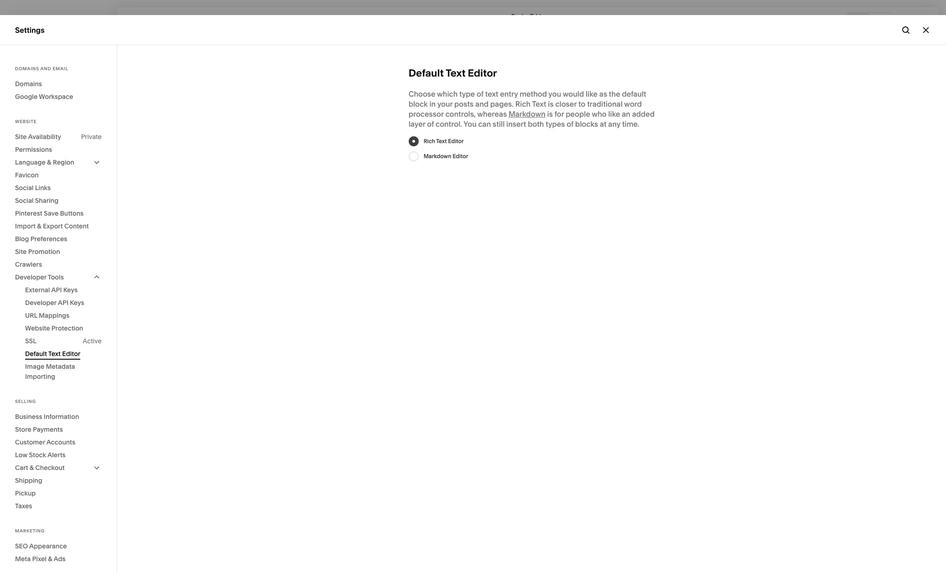 Task type: vqa. For each thing, say whether or not it's contained in the screenshot.
leftmost scan
no



Task type: locate. For each thing, give the bounding box(es) containing it.
2 marketing from the top
[[15, 529, 45, 534]]

2 social from the top
[[15, 197, 34, 205]]

1 vertical spatial settings
[[15, 471, 44, 480]]

& inside seo appearance meta pixel & ads
[[48, 555, 52, 564]]

acuity
[[15, 139, 37, 148]]

domains inside domains google workspace
[[15, 80, 42, 88]]

of
[[477, 89, 484, 99], [427, 120, 434, 129], [567, 120, 574, 129]]

0 horizontal spatial of
[[427, 120, 434, 129]]

1 horizontal spatial markdown
[[509, 110, 546, 119]]

help
[[15, 488, 31, 497]]

active
[[83, 337, 102, 345]]

1 horizontal spatial of
[[477, 89, 484, 99]]

image
[[25, 363, 44, 371]]

domains for google
[[15, 80, 42, 88]]

favicon link
[[15, 169, 102, 182]]

like inside choose which type of text entry method you would like as the default block in your posts and pages. rich text is closer to traditional word processor controls, whereas
[[586, 89, 598, 99]]

rich down layer at the left top of the page
[[424, 138, 435, 145]]

site inside 'favicon social links social sharing pinterest save buttons import & export content blog preferences site promotion crawlers'
[[15, 248, 27, 256]]

domains up 'google'
[[15, 80, 42, 88]]

blog
[[15, 235, 29, 243]]

developer down crawlers on the top of the page
[[15, 273, 47, 282]]

default text editor up metadata
[[25, 350, 80, 358]]

1 vertical spatial selling
[[15, 399, 36, 404]]

ssl
[[25, 337, 37, 345]]

1 horizontal spatial default text editor
[[409, 67, 497, 79]]

like
[[586, 89, 598, 99], [608, 110, 620, 119]]

business information link
[[15, 411, 102, 423]]

selling down domains and email
[[15, 73, 39, 82]]

& inside 'favicon social links social sharing pinterest save buttons import & export content blog preferences site promotion crawlers'
[[37, 222, 41, 230]]

0 vertical spatial selling
[[15, 73, 39, 82]]

2 site from the top
[[15, 248, 27, 256]]

external api keys developer api keys url mappings website protection
[[25, 286, 84, 333]]

developer inside external api keys developer api keys url mappings website protection
[[25, 299, 57, 307]]

1 horizontal spatial default
[[409, 67, 444, 79]]

default up the image
[[25, 350, 47, 358]]

low stock alerts link
[[15, 449, 102, 462]]

and left email
[[40, 66, 51, 71]]

1 horizontal spatial like
[[608, 110, 620, 119]]

in
[[430, 99, 436, 109]]

time.
[[622, 120, 640, 129]]

customer accounts link
[[15, 436, 102, 449]]

0 vertical spatial settings
[[15, 25, 45, 34]]

1 vertical spatial marketing
[[15, 529, 45, 534]]

google workspace link
[[15, 90, 102, 103]]

of inside choose which type of text entry method you would like as the default block in your posts and pages. rich text is closer to traditional word processor controls, whereas
[[477, 89, 484, 99]]

cart & checkout
[[15, 464, 65, 472]]

1 vertical spatial site
[[15, 248, 27, 256]]

0 vertical spatial marketing
[[15, 89, 50, 99]]

0 vertical spatial rich
[[516, 99, 531, 109]]

1 vertical spatial developer
[[25, 299, 57, 307]]

you
[[549, 89, 561, 99]]

business
[[15, 413, 42, 421]]

1 vertical spatial rich
[[424, 138, 435, 145]]

0 vertical spatial developer
[[15, 273, 47, 282]]

markdown down the rich text editor
[[424, 153, 451, 160]]

is down the you
[[548, 99, 554, 109]]

2 settings from the top
[[15, 471, 44, 480]]

image metadata importing
[[25, 363, 75, 381]]

store payments link
[[15, 423, 102, 436]]

site
[[15, 133, 27, 141], [15, 248, 27, 256]]

asset library
[[15, 455, 61, 464]]

text up markdown editor
[[436, 138, 447, 145]]

markdown up "both"
[[509, 110, 546, 119]]

social
[[15, 184, 34, 192], [15, 197, 34, 205]]

api up url mappings link
[[58, 299, 68, 307]]

2 domains from the top
[[15, 80, 42, 88]]

domains up domains google workspace
[[15, 66, 39, 71]]

business information store payments customer accounts low stock alerts
[[15, 413, 79, 460]]

markdown editor
[[424, 153, 468, 160]]

text down method
[[532, 99, 547, 109]]

seo appearance meta pixel & ads
[[15, 543, 67, 564]]

0 vertical spatial is
[[548, 99, 554, 109]]

buttons
[[60, 209, 84, 218]]

like left as
[[586, 89, 598, 99]]

marketing link
[[15, 89, 101, 100]]

is inside 'is for people who like an added layer of control. you can still insert both types of blocks at any time.'
[[547, 110, 553, 119]]

default
[[409, 67, 444, 79], [25, 350, 47, 358]]

text inside choose which type of text entry method you would like as the default block in your posts and pages. rich text is closer to traditional word processor controls, whereas
[[532, 99, 547, 109]]

meta
[[15, 555, 31, 564]]

site down analytics
[[15, 133, 27, 141]]

permissions
[[15, 146, 52, 154]]

1 vertical spatial markdown
[[424, 153, 451, 160]]

cart & checkout link
[[15, 462, 102, 475]]

0 vertical spatial default
[[409, 67, 444, 79]]

acuity scheduling link
[[15, 138, 101, 149]]

text
[[485, 89, 499, 99]]

default
[[622, 89, 647, 99]]

0 horizontal spatial and
[[40, 66, 51, 71]]

of down processor
[[427, 120, 434, 129]]

1 horizontal spatial rich
[[516, 99, 531, 109]]

acuity scheduling
[[15, 139, 78, 148]]

2 vertical spatial website
[[25, 324, 50, 333]]

word
[[624, 99, 642, 109]]

default up the choose
[[409, 67, 444, 79]]

website up domains and email
[[15, 57, 44, 66]]

of left text
[[477, 89, 484, 99]]

0 horizontal spatial default
[[25, 350, 47, 358]]

developer down external
[[25, 299, 57, 307]]

social up pinterest
[[15, 197, 34, 205]]

1 vertical spatial domains
[[15, 80, 42, 88]]

1 domains from the top
[[15, 66, 39, 71]]

settings up domains and email
[[15, 25, 45, 34]]

api down 'tools'
[[51, 286, 62, 294]]

2 horizontal spatial of
[[567, 120, 574, 129]]

store
[[15, 426, 31, 434]]

tools
[[48, 273, 64, 282]]

website up site availability
[[15, 119, 37, 124]]

1 vertical spatial website
[[15, 119, 37, 124]]

0 vertical spatial site
[[15, 133, 27, 141]]

0 vertical spatial like
[[586, 89, 598, 99]]

block
[[409, 99, 428, 109]]

like up any
[[608, 110, 620, 119]]

rich up markdown link
[[516, 99, 531, 109]]

the
[[609, 89, 620, 99]]

0 horizontal spatial default text editor
[[25, 350, 80, 358]]

0 horizontal spatial like
[[586, 89, 598, 99]]

language & region link
[[15, 156, 102, 169]]

& left export
[[37, 222, 41, 230]]

social sharing link
[[15, 194, 102, 207]]

library
[[36, 455, 61, 464]]

1 vertical spatial social
[[15, 197, 34, 205]]

meta pixel & ads link
[[15, 553, 102, 566]]

is
[[548, 99, 554, 109], [547, 110, 553, 119]]

1 vertical spatial default
[[25, 350, 47, 358]]

website inside external api keys developer api keys url mappings website protection
[[25, 324, 50, 333]]

at
[[600, 120, 607, 129]]

keys up developer api keys link
[[63, 286, 78, 294]]

website down url
[[25, 324, 50, 333]]

site down blog at the top
[[15, 248, 27, 256]]

taxes
[[15, 502, 32, 511]]

seo appearance link
[[15, 540, 102, 553]]

is inside choose which type of text entry method you would like as the default block in your posts and pages. rich text is closer to traditional word processor controls, whereas
[[548, 99, 554, 109]]

permissions link
[[15, 143, 102, 156]]

stock
[[29, 451, 46, 460]]

favicon social links social sharing pinterest save buttons import & export content blog preferences site promotion crawlers
[[15, 171, 89, 269]]

0 vertical spatial markdown
[[509, 110, 546, 119]]

domains link
[[15, 78, 102, 90]]

favicon
[[15, 171, 39, 179]]

edit
[[127, 16, 140, 23]]

1 vertical spatial keys
[[70, 299, 84, 307]]

developer
[[15, 273, 47, 282], [25, 299, 57, 307]]

1 vertical spatial and
[[476, 99, 489, 109]]

0 vertical spatial and
[[40, 66, 51, 71]]

information
[[44, 413, 79, 421]]

default text editor up which
[[409, 67, 497, 79]]

posts
[[455, 99, 474, 109]]

settings down asset
[[15, 471, 44, 480]]

text up metadata
[[48, 350, 61, 358]]

1 vertical spatial is
[[547, 110, 553, 119]]

keys up url mappings link
[[70, 299, 84, 307]]

would
[[563, 89, 584, 99]]

and down text
[[476, 99, 489, 109]]

mappings
[[39, 312, 69, 320]]

2 selling from the top
[[15, 399, 36, 404]]

metadata
[[46, 363, 75, 371]]

is left for
[[547, 110, 553, 119]]

0 vertical spatial social
[[15, 184, 34, 192]]

api
[[51, 286, 62, 294], [58, 299, 68, 307]]

0 vertical spatial domains
[[15, 66, 39, 71]]

0 horizontal spatial rich
[[424, 138, 435, 145]]

analytics link
[[15, 122, 101, 133]]

settings
[[15, 25, 45, 34], [15, 471, 44, 480]]

& left ads
[[48, 555, 52, 564]]

pickup
[[15, 490, 36, 498]]

layer
[[409, 120, 426, 129]]

and
[[40, 66, 51, 71], [476, 99, 489, 109]]

0 horizontal spatial markdown
[[424, 153, 451, 160]]

1 marketing from the top
[[15, 89, 50, 99]]

selling up "business"
[[15, 399, 36, 404]]

availability
[[28, 133, 61, 141]]

social down 'favicon'
[[15, 184, 34, 192]]

pickup link
[[15, 487, 102, 500]]

import & export content link
[[15, 220, 102, 233]]

of down people
[[567, 120, 574, 129]]

1 horizontal spatial and
[[476, 99, 489, 109]]

1 vertical spatial like
[[608, 110, 620, 119]]

cart
[[15, 464, 28, 472]]

entry
[[500, 89, 518, 99]]



Task type: describe. For each thing, give the bounding box(es) containing it.
domains for and
[[15, 66, 39, 71]]

selling link
[[15, 73, 101, 84]]

insert
[[507, 120, 526, 129]]

text up which
[[446, 67, 466, 79]]

0 vertical spatial keys
[[63, 286, 78, 294]]

control.
[[436, 120, 462, 129]]

links
[[35, 184, 51, 192]]

low
[[15, 451, 27, 460]]

1 selling from the top
[[15, 73, 39, 82]]

1 social from the top
[[15, 184, 34, 192]]

importing
[[25, 373, 55, 381]]

shipping
[[15, 477, 42, 485]]

social links link
[[15, 182, 102, 194]]

types
[[546, 120, 565, 129]]

editor up markdown editor
[[448, 138, 464, 145]]

& left region
[[47, 158, 51, 167]]

sharing
[[35, 197, 58, 205]]

as
[[600, 89, 607, 99]]

editor up text
[[468, 67, 497, 79]]

rich inside choose which type of text entry method you would like as the default block in your posts and pages. rich text is closer to traditional word processor controls, whereas
[[516, 99, 531, 109]]

processor
[[409, 110, 444, 119]]

external api keys link
[[25, 284, 102, 297]]

shipping link
[[15, 475, 102, 487]]

you
[[464, 120, 477, 129]]

developer tools link
[[15, 271, 102, 284]]

people
[[566, 110, 590, 119]]

checkout
[[35, 464, 65, 472]]

1 site from the top
[[15, 133, 27, 141]]

edit button
[[121, 11, 146, 28]]

0 vertical spatial api
[[51, 286, 62, 294]]

asset library link
[[15, 454, 101, 465]]

1 vertical spatial api
[[58, 299, 68, 307]]

developer api keys link
[[25, 297, 102, 309]]

whereas
[[477, 110, 507, 119]]

pixel
[[32, 555, 47, 564]]

editor up metadata
[[62, 350, 80, 358]]

any
[[608, 120, 621, 129]]

marketing inside "marketing" link
[[15, 89, 50, 99]]

image metadata importing link
[[25, 360, 102, 383]]

your
[[437, 99, 453, 109]]

website protection link
[[25, 322, 102, 335]]

shipping pickup taxes
[[15, 477, 42, 511]]

asset
[[15, 455, 35, 464]]

and inside choose which type of text entry method you would like as the default block in your posts and pages. rich text is closer to traditional word processor controls, whereas
[[476, 99, 489, 109]]

a
[[526, 13, 529, 19]]

website link
[[15, 56, 101, 67]]

editor down the rich text editor
[[453, 153, 468, 160]]

analytics
[[15, 122, 47, 131]]

still
[[493, 120, 505, 129]]

table
[[530, 13, 544, 19]]

seo
[[15, 543, 28, 551]]

& right cart
[[30, 464, 34, 472]]

markdown for markdown
[[509, 110, 546, 119]]

markdown link
[[509, 110, 546, 119]]

preferences
[[30, 235, 67, 243]]

taxes link
[[15, 500, 102, 513]]

blocks
[[575, 120, 598, 129]]

rich text editor
[[424, 138, 464, 145]]

export
[[43, 222, 63, 230]]

customer
[[15, 439, 45, 447]]

developer tools button
[[15, 271, 102, 284]]

pinterest
[[15, 209, 42, 218]]

pinterest save buttons link
[[15, 207, 102, 220]]

ads
[[54, 555, 66, 564]]

settings link
[[15, 471, 101, 482]]

workspace
[[39, 93, 73, 101]]

save
[[44, 209, 59, 218]]

promotion
[[28, 248, 60, 256]]

method
[[520, 89, 547, 99]]

1 settings from the top
[[15, 25, 45, 34]]

default text editor link
[[25, 348, 102, 360]]

site promotion link
[[15, 246, 102, 258]]

payments
[[33, 426, 63, 434]]

0 vertical spatial default text editor
[[409, 67, 497, 79]]

alerts
[[47, 451, 66, 460]]

pages.
[[490, 99, 514, 109]]

language
[[15, 158, 46, 167]]

crawlers link
[[15, 258, 102, 271]]

controls,
[[446, 110, 476, 119]]

cart & checkout button
[[15, 462, 102, 475]]

which
[[437, 89, 458, 99]]

1 vertical spatial default text editor
[[25, 350, 80, 358]]

book
[[512, 13, 525, 19]]

scheduling
[[39, 139, 78, 148]]

language & region button
[[15, 156, 102, 169]]

protection
[[51, 324, 83, 333]]

site availability
[[15, 133, 61, 141]]

email
[[53, 66, 68, 71]]

developer inside dropdown button
[[15, 273, 47, 282]]

simonjacob477@gmail.com
[[36, 525, 107, 532]]

markdown for markdown editor
[[424, 153, 451, 160]]

who
[[592, 110, 607, 119]]

0 vertical spatial website
[[15, 57, 44, 66]]

like inside 'is for people who like an added layer of control. you can still insert both types of blocks at any time.'
[[608, 110, 620, 119]]

language & region
[[15, 158, 74, 167]]

import
[[15, 222, 36, 230]]

help link
[[15, 487, 31, 497]]

developer tools
[[15, 273, 64, 282]]

content
[[64, 222, 89, 230]]

an
[[622, 110, 631, 119]]

added
[[632, 110, 655, 119]]



